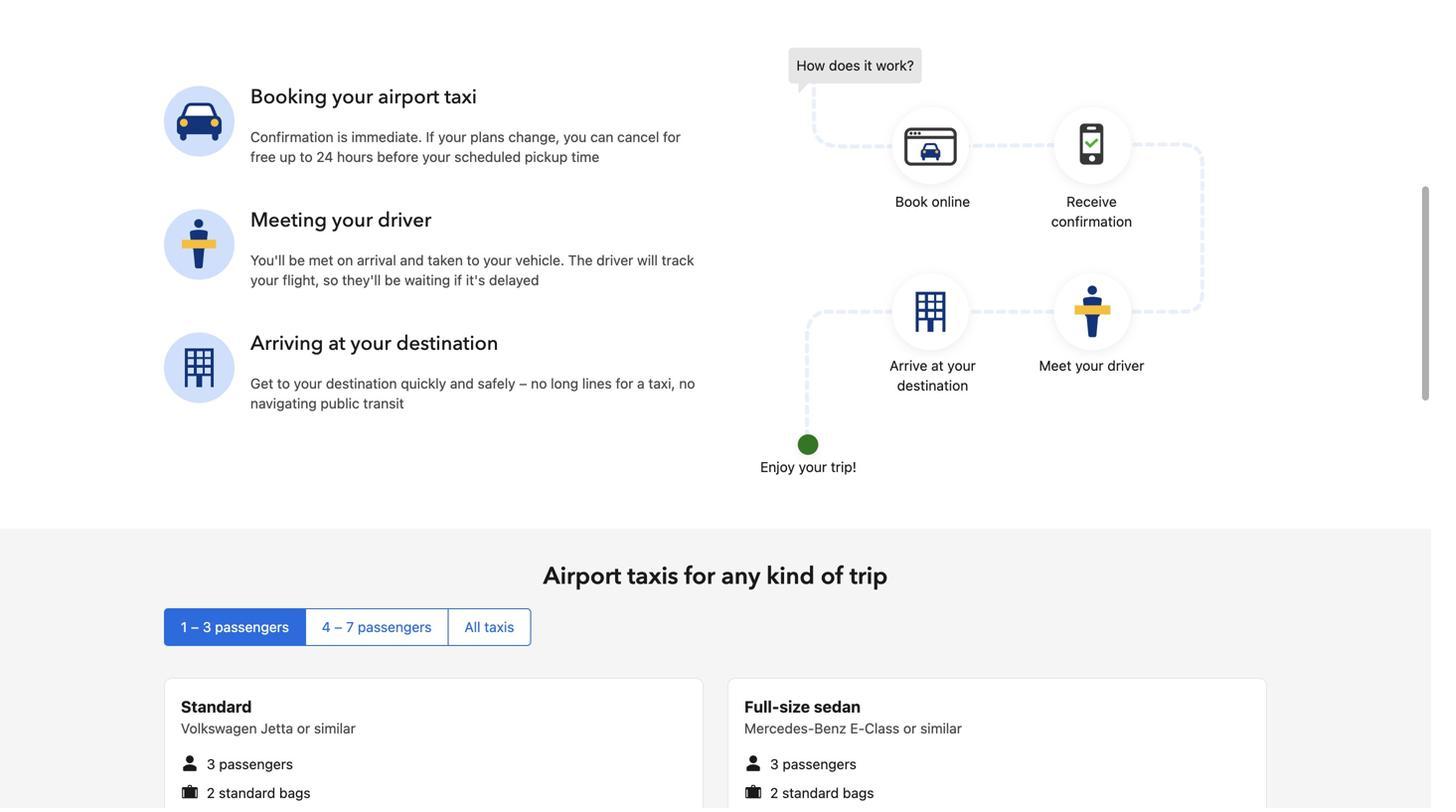 Task type: vqa. For each thing, say whether or not it's contained in the screenshot.
Or
yes



Task type: describe. For each thing, give the bounding box(es) containing it.
the
[[568, 252, 593, 268]]

taxis for airport
[[627, 560, 679, 593]]

airport
[[543, 560, 622, 593]]

vehicle.
[[516, 252, 565, 268]]

your up is
[[332, 83, 373, 111]]

meeting your driver
[[251, 207, 432, 234]]

of
[[821, 560, 844, 593]]

on
[[337, 252, 353, 268]]

get
[[251, 375, 273, 392]]

meeting
[[251, 207, 327, 234]]

taken
[[428, 252, 463, 268]]

how
[[797, 57, 825, 73]]

booking airport taxi image for arriving at your destination
[[164, 332, 235, 403]]

will
[[637, 252, 658, 268]]

standard volkswagen jetta or similar
[[181, 697, 356, 737]]

booking airport taxi image for meeting your driver
[[164, 209, 235, 280]]

passengers right 7 at bottom left
[[358, 619, 432, 635]]

3 inside sort results by element
[[203, 619, 211, 635]]

booking airport taxi image for booking your airport taxi
[[164, 86, 235, 156]]

immediate.
[[352, 129, 422, 145]]

airport taxis for any kind of trip
[[543, 560, 888, 593]]

passengers right 1
[[215, 619, 289, 635]]

your right if
[[438, 129, 467, 145]]

met
[[309, 252, 334, 268]]

pickup
[[525, 149, 568, 165]]

transit
[[363, 395, 404, 411]]

get to your destination quickly and safely – no long lines for a taxi, no navigating public transit
[[251, 375, 695, 411]]

all
[[465, 619, 481, 635]]

and for arriving at your destination
[[450, 375, 474, 392]]

passengers down jetta
[[219, 756, 293, 772]]

4
[[322, 619, 331, 635]]

bags for jetta
[[279, 785, 311, 801]]

2 standard bags for sedan
[[770, 785, 874, 801]]

online
[[932, 193, 970, 210]]

you
[[564, 129, 587, 145]]

trip
[[850, 560, 888, 593]]

e-
[[850, 720, 865, 737]]

24
[[316, 149, 333, 165]]

similar inside the standard volkswagen jetta or similar
[[314, 720, 356, 737]]

it's
[[466, 272, 485, 288]]

benz
[[815, 720, 847, 737]]

flight,
[[283, 272, 319, 288]]

delayed
[[489, 272, 539, 288]]

enjoy your trip!
[[761, 459, 857, 475]]

meet your driver
[[1039, 357, 1145, 374]]

arrival
[[357, 252, 396, 268]]

arriving at your destination
[[251, 330, 499, 357]]

to inside get to your destination quickly and safely – no long lines for a taxi, no navigating public transit
[[277, 375, 290, 392]]

standard for size
[[782, 785, 839, 801]]

and for meeting your driver
[[400, 252, 424, 268]]

jetta
[[261, 720, 293, 737]]

plans
[[470, 129, 505, 145]]

or inside the standard volkswagen jetta or similar
[[297, 720, 310, 737]]

standard
[[181, 697, 252, 716]]

trip!
[[831, 459, 857, 475]]

– for 1 – 3 passengers
[[191, 619, 199, 635]]

for inside the confirmation is immediate. if your plans change, you can cancel for free up to 24 hours before your scheduled pickup time
[[663, 129, 681, 145]]

taxi,
[[649, 375, 676, 392]]

arrive at your destination
[[890, 357, 976, 394]]

3 passengers for volkswagen
[[207, 756, 293, 772]]

navigating
[[251, 395, 317, 411]]

2 for volkswagen
[[207, 785, 215, 801]]

3 passengers for size
[[770, 756, 857, 772]]

– for 4 – 7 passengers
[[335, 619, 343, 635]]

kind
[[767, 560, 815, 593]]

can
[[591, 129, 614, 145]]

time
[[572, 149, 600, 165]]

2 vertical spatial for
[[684, 560, 715, 593]]

so
[[323, 272, 338, 288]]

your down if
[[422, 149, 451, 165]]

does
[[829, 57, 861, 73]]

booking your airport taxi
[[251, 83, 477, 111]]

if
[[426, 129, 435, 145]]

destination for arriving at your destination
[[396, 330, 499, 357]]

1 – 3 passengers
[[181, 619, 289, 635]]

for inside get to your destination quickly and safely – no long lines for a taxi, no navigating public transit
[[616, 375, 634, 392]]

work?
[[876, 57, 914, 73]]

your up 'transit'
[[351, 330, 391, 357]]

a
[[637, 375, 645, 392]]

meet
[[1039, 357, 1072, 374]]



Task type: locate. For each thing, give the bounding box(es) containing it.
3 down mercedes-
[[770, 756, 779, 772]]

1 horizontal spatial 2
[[770, 785, 779, 801]]

standard down the benz on the right of the page
[[782, 785, 839, 801]]

3 right 1
[[203, 619, 211, 635]]

1 2 from the left
[[207, 785, 215, 801]]

scheduled
[[455, 149, 521, 165]]

to up it's in the left of the page
[[467, 252, 480, 268]]

free
[[251, 149, 276, 165]]

2 standard bags for jetta
[[207, 785, 311, 801]]

2 down mercedes-
[[770, 785, 779, 801]]

0 horizontal spatial 2 standard bags
[[207, 785, 311, 801]]

1 horizontal spatial to
[[300, 149, 313, 165]]

hours
[[337, 149, 373, 165]]

1 horizontal spatial 2 standard bags
[[770, 785, 874, 801]]

or
[[297, 720, 310, 737], [904, 720, 917, 737]]

2 horizontal spatial –
[[519, 375, 527, 392]]

1 horizontal spatial bags
[[843, 785, 874, 801]]

receive
[[1067, 193, 1117, 210]]

your right meet
[[1076, 357, 1104, 374]]

booking airport taxi image
[[789, 48, 1206, 465], [164, 86, 235, 156], [164, 209, 235, 280], [164, 332, 235, 403]]

your down you'll
[[251, 272, 279, 288]]

1 2 standard bags from the left
[[207, 785, 311, 801]]

7
[[346, 619, 354, 635]]

safely
[[478, 375, 516, 392]]

your up "delayed"
[[483, 252, 512, 268]]

1 horizontal spatial 3 passengers
[[770, 756, 857, 772]]

– right safely
[[519, 375, 527, 392]]

your right the arrive
[[948, 357, 976, 374]]

2 no from the left
[[679, 375, 695, 392]]

long
[[551, 375, 579, 392]]

1 horizontal spatial and
[[450, 375, 474, 392]]

airport
[[378, 83, 440, 111]]

–
[[519, 375, 527, 392], [191, 619, 199, 635], [335, 619, 343, 635]]

2 or from the left
[[904, 720, 917, 737]]

for left any
[[684, 560, 715, 593]]

0 vertical spatial and
[[400, 252, 424, 268]]

you'll be met on arrival and taken to your vehicle. the driver will track your flight, so they'll be waiting if it's delayed
[[251, 252, 694, 288]]

and left safely
[[450, 375, 474, 392]]

2 standard bags down jetta
[[207, 785, 311, 801]]

your up 'navigating' in the left of the page
[[294, 375, 322, 392]]

volkswagen
[[181, 720, 257, 737]]

2 horizontal spatial for
[[684, 560, 715, 593]]

be
[[289, 252, 305, 268], [385, 272, 401, 288]]

– inside get to your destination quickly and safely – no long lines for a taxi, no navigating public transit
[[519, 375, 527, 392]]

confirmation
[[1052, 213, 1132, 230]]

taxis right the 'all'
[[484, 619, 514, 635]]

1 vertical spatial be
[[385, 272, 401, 288]]

taxis right airport
[[627, 560, 679, 593]]

your left trip!
[[799, 459, 827, 475]]

0 horizontal spatial no
[[531, 375, 547, 392]]

0 vertical spatial driver
[[378, 207, 432, 234]]

destination down the arrive
[[897, 377, 969, 394]]

1 no from the left
[[531, 375, 547, 392]]

0 vertical spatial be
[[289, 252, 305, 268]]

and inside you'll be met on arrival and taken to your vehicle. the driver will track your flight, so they'll be waiting if it's delayed
[[400, 252, 424, 268]]

change,
[[509, 129, 560, 145]]

0 horizontal spatial driver
[[378, 207, 432, 234]]

destination inside arrive at your destination
[[897, 377, 969, 394]]

and up waiting
[[400, 252, 424, 268]]

before
[[377, 149, 419, 165]]

sort results by element
[[164, 608, 1268, 646]]

destination
[[396, 330, 499, 357], [326, 375, 397, 392], [897, 377, 969, 394]]

3 passengers
[[207, 756, 293, 772], [770, 756, 857, 772]]

2 standard from the left
[[782, 785, 839, 801]]

mercedes-
[[745, 720, 815, 737]]

at
[[328, 330, 346, 357], [932, 357, 944, 374]]

0 horizontal spatial at
[[328, 330, 346, 357]]

driver right meet
[[1108, 357, 1145, 374]]

0 horizontal spatial to
[[277, 375, 290, 392]]

full-size sedan mercedes-benz e-class or similar
[[745, 697, 962, 737]]

track
[[662, 252, 694, 268]]

destination up public
[[326, 375, 397, 392]]

or right jetta
[[297, 720, 310, 737]]

taxis inside sort results by element
[[484, 619, 514, 635]]

1 vertical spatial taxis
[[484, 619, 514, 635]]

up
[[280, 149, 296, 165]]

sedan
[[814, 697, 861, 716]]

1 vertical spatial driver
[[597, 252, 634, 268]]

arrive
[[890, 357, 928, 374]]

1 horizontal spatial for
[[663, 129, 681, 145]]

you'll
[[251, 252, 285, 268]]

book online
[[896, 193, 970, 210]]

all taxis
[[465, 619, 514, 635]]

1 vertical spatial for
[[616, 375, 634, 392]]

4 – 7 passengers
[[322, 619, 432, 635]]

confirmation
[[251, 129, 334, 145]]

if
[[454, 272, 462, 288]]

driver up 'arrival'
[[378, 207, 432, 234]]

destination for arrive at your destination
[[897, 377, 969, 394]]

1 bags from the left
[[279, 785, 311, 801]]

1 horizontal spatial be
[[385, 272, 401, 288]]

3 for standard
[[207, 756, 215, 772]]

no
[[531, 375, 547, 392], [679, 375, 695, 392]]

0 horizontal spatial for
[[616, 375, 634, 392]]

1 horizontal spatial taxis
[[627, 560, 679, 593]]

0 horizontal spatial similar
[[314, 720, 356, 737]]

– right 1
[[191, 619, 199, 635]]

they'll
[[342, 272, 381, 288]]

0 horizontal spatial standard
[[219, 785, 276, 801]]

2 standard bags down the benz on the right of the page
[[770, 785, 874, 801]]

bags down e-
[[843, 785, 874, 801]]

0 horizontal spatial –
[[191, 619, 199, 635]]

at right arriving
[[328, 330, 346, 357]]

your up on
[[332, 207, 373, 234]]

confirmation is immediate. if your plans change, you can cancel for free up to 24 hours before your scheduled pickup time
[[251, 129, 681, 165]]

0 vertical spatial for
[[663, 129, 681, 145]]

your
[[332, 83, 373, 111], [438, 129, 467, 145], [422, 149, 451, 165], [332, 207, 373, 234], [483, 252, 512, 268], [251, 272, 279, 288], [351, 330, 391, 357], [948, 357, 976, 374], [1076, 357, 1104, 374], [294, 375, 322, 392], [799, 459, 827, 475]]

similar inside full-size sedan mercedes-benz e-class or similar
[[921, 720, 962, 737]]

arriving
[[251, 330, 324, 357]]

at for arriving
[[328, 330, 346, 357]]

any
[[721, 560, 761, 593]]

no left long
[[531, 375, 547, 392]]

passengers
[[215, 619, 289, 635], [358, 619, 432, 635], [219, 756, 293, 772], [783, 756, 857, 772]]

2 3 passengers from the left
[[770, 756, 857, 772]]

1 or from the left
[[297, 720, 310, 737]]

passengers down the benz on the right of the page
[[783, 756, 857, 772]]

– left 7 at bottom left
[[335, 619, 343, 635]]

3
[[203, 619, 211, 635], [207, 756, 215, 772], [770, 756, 779, 772]]

at inside arrive at your destination
[[932, 357, 944, 374]]

3 passengers down the benz on the right of the page
[[770, 756, 857, 772]]

booking
[[251, 83, 327, 111]]

1 horizontal spatial no
[[679, 375, 695, 392]]

driver
[[378, 207, 432, 234], [597, 252, 634, 268], [1108, 357, 1145, 374]]

2 horizontal spatial to
[[467, 252, 480, 268]]

bags down jetta
[[279, 785, 311, 801]]

be up flight, in the top left of the page
[[289, 252, 305, 268]]

2 for size
[[770, 785, 779, 801]]

destination inside get to your destination quickly and safely – no long lines for a taxi, no navigating public transit
[[326, 375, 397, 392]]

destination up 'quickly'
[[396, 330, 499, 357]]

1 horizontal spatial standard
[[782, 785, 839, 801]]

driver left "will"
[[597, 252, 634, 268]]

2 2 from the left
[[770, 785, 779, 801]]

bags for sedan
[[843, 785, 874, 801]]

1 3 passengers from the left
[[207, 756, 293, 772]]

1 horizontal spatial or
[[904, 720, 917, 737]]

class
[[865, 720, 900, 737]]

1 horizontal spatial at
[[932, 357, 944, 374]]

similar
[[314, 720, 356, 737], [921, 720, 962, 737]]

2 vertical spatial driver
[[1108, 357, 1145, 374]]

0 vertical spatial to
[[300, 149, 313, 165]]

at right the arrive
[[932, 357, 944, 374]]

receive confirmation
[[1052, 193, 1132, 230]]

1 standard from the left
[[219, 785, 276, 801]]

your inside get to your destination quickly and safely – no long lines for a taxi, no navigating public transit
[[294, 375, 322, 392]]

public
[[321, 395, 360, 411]]

1 horizontal spatial –
[[335, 619, 343, 635]]

cancel
[[617, 129, 659, 145]]

taxis
[[627, 560, 679, 593], [484, 619, 514, 635]]

to inside you'll be met on arrival and taken to your vehicle. the driver will track your flight, so they'll be waiting if it's delayed
[[467, 252, 480, 268]]

2 2 standard bags from the left
[[770, 785, 874, 801]]

is
[[337, 129, 348, 145]]

book
[[896, 193, 928, 210]]

destination for get to your destination quickly and safely – no long lines for a taxi, no navigating public transit
[[326, 375, 397, 392]]

2 standard bags
[[207, 785, 311, 801], [770, 785, 874, 801]]

taxis for all
[[484, 619, 514, 635]]

1 similar from the left
[[314, 720, 356, 737]]

standard for volkswagen
[[219, 785, 276, 801]]

0 horizontal spatial and
[[400, 252, 424, 268]]

3 passengers down jetta
[[207, 756, 293, 772]]

how does it work?
[[797, 57, 914, 73]]

2
[[207, 785, 215, 801], [770, 785, 779, 801]]

2 similar from the left
[[921, 720, 962, 737]]

2 horizontal spatial driver
[[1108, 357, 1145, 374]]

lines
[[582, 375, 612, 392]]

1 vertical spatial to
[[467, 252, 480, 268]]

to up 'navigating' in the left of the page
[[277, 375, 290, 392]]

3 for full-
[[770, 756, 779, 772]]

1 horizontal spatial similar
[[921, 720, 962, 737]]

or inside full-size sedan mercedes-benz e-class or similar
[[904, 720, 917, 737]]

enjoy
[[761, 459, 795, 475]]

similar right jetta
[[314, 720, 356, 737]]

0 horizontal spatial 3 passengers
[[207, 756, 293, 772]]

2 vertical spatial to
[[277, 375, 290, 392]]

it
[[864, 57, 873, 73]]

1 vertical spatial and
[[450, 375, 474, 392]]

0 horizontal spatial be
[[289, 252, 305, 268]]

0 horizontal spatial taxis
[[484, 619, 514, 635]]

or right the class
[[904, 720, 917, 737]]

for right cancel
[[663, 129, 681, 145]]

waiting
[[405, 272, 450, 288]]

for left a
[[616, 375, 634, 392]]

size
[[780, 697, 810, 716]]

quickly
[[401, 375, 446, 392]]

taxi
[[444, 83, 477, 111]]

no right taxi,
[[679, 375, 695, 392]]

and inside get to your destination quickly and safely – no long lines for a taxi, no navigating public transit
[[450, 375, 474, 392]]

3 down volkswagen
[[207, 756, 215, 772]]

1
[[181, 619, 187, 635]]

driver for meet your driver
[[1108, 357, 1145, 374]]

full-
[[745, 697, 780, 716]]

be down 'arrival'
[[385, 272, 401, 288]]

standard
[[219, 785, 276, 801], [782, 785, 839, 801]]

0 horizontal spatial bags
[[279, 785, 311, 801]]

driver for meeting your driver
[[378, 207, 432, 234]]

similar right the class
[[921, 720, 962, 737]]

standard down volkswagen
[[219, 785, 276, 801]]

at for arrive
[[932, 357, 944, 374]]

to inside the confirmation is immediate. if your plans change, you can cancel for free up to 24 hours before your scheduled pickup time
[[300, 149, 313, 165]]

your inside arrive at your destination
[[948, 357, 976, 374]]

1 horizontal spatial driver
[[597, 252, 634, 268]]

driver inside you'll be met on arrival and taken to your vehicle. the driver will track your flight, so they'll be waiting if it's delayed
[[597, 252, 634, 268]]

0 horizontal spatial 2
[[207, 785, 215, 801]]

to right up in the left top of the page
[[300, 149, 313, 165]]

2 bags from the left
[[843, 785, 874, 801]]

0 horizontal spatial or
[[297, 720, 310, 737]]

2 down volkswagen
[[207, 785, 215, 801]]

0 vertical spatial taxis
[[627, 560, 679, 593]]



